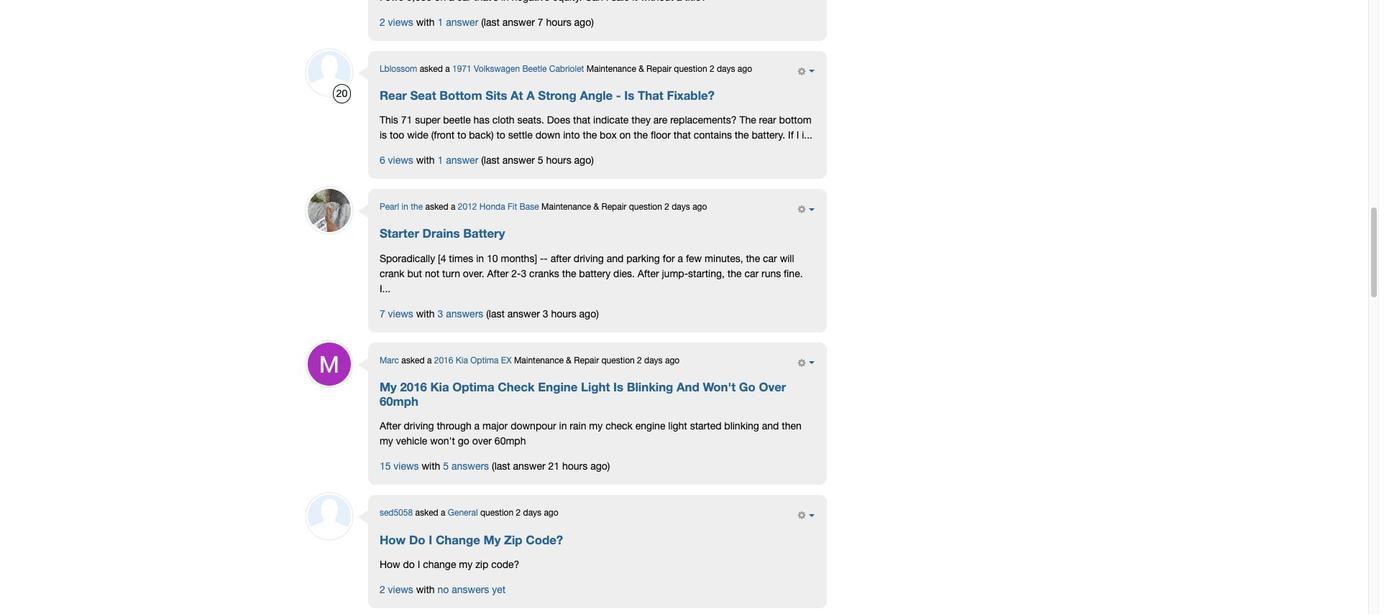 Task type: locate. For each thing, give the bounding box(es) containing it.
2 views with no answers yet
[[380, 584, 506, 596]]

views for rear
[[388, 155, 413, 166]]

60mph inside the my 2016 kia optima check engine light is blinking and won't go over 60mph
[[380, 395, 418, 409]]

2 views link for 1 answer
[[380, 16, 413, 28]]

1 vertical spatial answers
[[452, 461, 489, 473]]

beetle
[[443, 114, 471, 126]]

is inside rear seat bottom sits at a strong angle - is that fixable? link
[[624, 88, 634, 103]]

is
[[624, 88, 634, 103], [613, 380, 623, 395]]

0 vertical spatial kia
[[456, 356, 468, 366]]

won't
[[430, 436, 455, 447]]

2 views link
[[380, 16, 413, 28], [380, 584, 413, 596]]

and
[[607, 253, 624, 264], [762, 421, 779, 432]]

a
[[526, 88, 535, 103]]

downpour
[[511, 421, 556, 432]]

sed5058 link
[[380, 509, 413, 519]]

hours down down
[[546, 155, 571, 166]]

ago) down the after driving through a major downpour in rain my check engine light started  blinking and then my vehicle won't go over 60mph
[[590, 461, 610, 473]]

after down '10'
[[487, 268, 509, 279]]

into
[[563, 130, 580, 141]]

7 down i...
[[380, 308, 385, 320]]

runs
[[761, 268, 781, 279]]

hours for bottom
[[546, 155, 571, 166]]

my left zip
[[459, 559, 473, 571]]

0 vertical spatial 5
[[538, 155, 543, 166]]

vehicle
[[396, 436, 427, 447]]

60mph up vehicle
[[380, 395, 418, 409]]

3
[[521, 268, 526, 279], [438, 308, 443, 320], [543, 308, 548, 320]]

1 vertical spatial optima
[[452, 380, 494, 395]]

2 vertical spatial my
[[459, 559, 473, 571]]

(last for battery
[[486, 308, 505, 320]]

with for 2016
[[422, 461, 440, 473]]

3 down not
[[438, 308, 443, 320]]

back)
[[469, 130, 494, 141]]

views right 6
[[388, 155, 413, 166]]

2 vertical spatial in
[[559, 421, 567, 432]]

is left that
[[624, 88, 634, 103]]

1 horizontal spatial and
[[762, 421, 779, 432]]

1 vertical spatial is
[[613, 380, 623, 395]]

0 vertical spatial 7
[[538, 16, 543, 28]]

0 horizontal spatial i
[[418, 559, 420, 571]]

to down beetle
[[457, 130, 466, 141]]

1 vertical spatial my
[[380, 436, 393, 447]]

sits
[[486, 88, 507, 103]]

answers right no
[[452, 584, 489, 596]]

maintenance up angle
[[587, 64, 636, 74]]

1 for 2 views
[[438, 16, 443, 28]]

1 horizontal spatial 7
[[538, 16, 543, 28]]

1 horizontal spatial 5
[[538, 155, 543, 166]]

0 vertical spatial &
[[639, 64, 644, 74]]

that up into
[[573, 114, 590, 126]]

1 1 from the top
[[438, 16, 443, 28]]

2 horizontal spatial in
[[559, 421, 567, 432]]

how do i change my zip code?
[[380, 533, 563, 548]]

2 1 answer link from the top
[[438, 155, 478, 166]]

days
[[717, 64, 735, 74], [672, 202, 690, 212], [644, 356, 663, 366], [523, 509, 541, 519]]

how inside how do i change my zip code? link
[[380, 533, 406, 548]]

1 horizontal spatial that
[[674, 130, 691, 141]]

with right 7 views link
[[416, 308, 435, 320]]

my down marc on the left of page
[[380, 380, 397, 395]]

1 vertical spatial 1
[[438, 155, 443, 166]]

1 vertical spatial that
[[674, 130, 691, 141]]

driving
[[574, 253, 604, 264], [404, 421, 434, 432]]

1 vertical spatial kia
[[430, 380, 449, 395]]

ago) down into
[[574, 155, 594, 166]]

answer left the 21
[[513, 461, 545, 473]]

1 vertical spatial driving
[[404, 421, 434, 432]]

my
[[380, 380, 397, 395], [483, 533, 501, 548]]

a inside the after driving through a major downpour in rain my check engine light started  blinking and then my vehicle won't go over 60mph
[[474, 421, 480, 432]]

in left '10'
[[476, 253, 484, 264]]

0 horizontal spatial &
[[566, 356, 572, 366]]

starter drains battery
[[380, 227, 505, 241]]

the right minutes,
[[746, 253, 760, 264]]

0 vertical spatial 1 answer link
[[438, 16, 478, 28]]

0 horizontal spatial repair
[[574, 356, 599, 366]]

answers down over.
[[446, 308, 483, 320]]

battery
[[463, 227, 505, 241]]

2 2 views link from the top
[[380, 584, 413, 596]]

ago) up the cabriolet
[[574, 16, 594, 28]]

1 vertical spatial how
[[380, 559, 400, 571]]

& for angle
[[639, 64, 644, 74]]

0 horizontal spatial after
[[380, 421, 401, 432]]

starting,
[[688, 268, 725, 279]]

with down won't
[[422, 461, 440, 473]]

optima down 2016 kia optima ex link
[[452, 380, 494, 395]]

1 horizontal spatial my
[[483, 533, 501, 548]]

1 horizontal spatial 3
[[521, 268, 526, 279]]

car left runs in the top of the page
[[744, 268, 759, 279]]

parking
[[626, 253, 660, 264]]

0 horizontal spatial and
[[607, 253, 624, 264]]

0 vertical spatial how
[[380, 533, 406, 548]]

7 views link
[[380, 308, 413, 320]]

0 horizontal spatial 3
[[438, 308, 443, 320]]

strong
[[538, 88, 577, 103]]

rear seat bottom sits at a strong angle - is that fixable?
[[380, 88, 715, 103]]

answer down 2-
[[507, 308, 540, 320]]

(last for bottom
[[481, 155, 500, 166]]

5 down won't
[[443, 461, 449, 473]]

2 views link down do
[[380, 584, 413, 596]]

after inside the after driving through a major downpour in rain my check engine light started  blinking and then my vehicle won't go over 60mph
[[380, 421, 401, 432]]

1 vertical spatial car
[[744, 268, 759, 279]]

1 horizontal spatial is
[[624, 88, 634, 103]]

1 vertical spatial repair
[[601, 202, 626, 212]]

2 horizontal spatial i
[[796, 130, 799, 141]]

my left zip
[[483, 533, 501, 548]]

lblossom asked a 1971 volkswagen beetle cabriolet maintenance & repair             question             2 days ago
[[380, 64, 752, 74]]

1 vertical spatial my
[[483, 533, 501, 548]]

- right angle
[[616, 88, 621, 103]]

0 vertical spatial is
[[624, 88, 634, 103]]

hours
[[546, 16, 571, 28], [546, 155, 571, 166], [551, 308, 576, 320], [562, 461, 588, 473]]

a
[[445, 64, 450, 74], [451, 202, 455, 212], [678, 253, 683, 264], [427, 356, 432, 366], [474, 421, 480, 432], [441, 509, 445, 519]]

views
[[388, 16, 413, 28], [388, 155, 413, 166], [388, 308, 413, 320], [394, 461, 419, 473], [388, 584, 413, 596]]

maintenance right ex at the left bottom
[[514, 356, 564, 366]]

0 vertical spatial answers
[[446, 308, 483, 320]]

1 vertical spatial 5
[[443, 461, 449, 473]]

asked for seat
[[420, 64, 443, 74]]

asked
[[420, 64, 443, 74], [425, 202, 448, 212], [401, 356, 425, 366], [415, 509, 438, 519]]

0 horizontal spatial 60mph
[[380, 395, 418, 409]]

engine
[[538, 380, 578, 395]]

maintenance right "base"
[[541, 202, 591, 212]]

2 vertical spatial maintenance
[[514, 356, 564, 366]]

2016 down "3 answers" link
[[434, 356, 453, 366]]

how for how do i change my zip code?
[[380, 533, 406, 548]]

hours down cranks
[[551, 308, 576, 320]]

2 horizontal spatial my
[[589, 421, 603, 432]]

and inside the after driving through a major downpour in rain my check engine light started  blinking and then my vehicle won't go over 60mph
[[762, 421, 779, 432]]

0 vertical spatial that
[[573, 114, 590, 126]]

0 vertical spatial repair
[[646, 64, 672, 74]]

1 horizontal spatial to
[[496, 130, 505, 141]]

1 vertical spatial and
[[762, 421, 779, 432]]

in left rain
[[559, 421, 567, 432]]

do
[[403, 559, 415, 571]]

hours for kia
[[562, 461, 588, 473]]

after up vehicle
[[380, 421, 401, 432]]

the down minutes,
[[727, 268, 742, 279]]

repair for -
[[646, 64, 672, 74]]

driving up vehicle
[[404, 421, 434, 432]]

1 vertical spatial 7
[[380, 308, 385, 320]]

and up the dies. in the top left of the page
[[607, 253, 624, 264]]

0 vertical spatial 1
[[438, 16, 443, 28]]

box
[[600, 130, 617, 141]]

60mph down major
[[495, 436, 526, 447]]

1 horizontal spatial my
[[459, 559, 473, 571]]

days up blinking
[[644, 356, 663, 366]]

wide
[[407, 130, 428, 141]]

to down cloth
[[496, 130, 505, 141]]

1 answer link for (last answer 7 hours ago)
[[438, 16, 478, 28]]

optima
[[470, 356, 499, 366], [452, 380, 494, 395]]

1
[[438, 16, 443, 28], [438, 155, 443, 166]]

1 1 answer link from the top
[[438, 16, 478, 28]]

0 horizontal spatial kia
[[430, 380, 449, 395]]

21
[[548, 461, 559, 473]]

0 vertical spatial my
[[380, 380, 397, 395]]

kia left ex at the left bottom
[[456, 356, 468, 366]]

bottom
[[439, 88, 482, 103]]

0 vertical spatial i
[[796, 130, 799, 141]]

driving up battery
[[574, 253, 604, 264]]

0 vertical spatial 2 views link
[[380, 16, 413, 28]]

0 vertical spatial 2016
[[434, 356, 453, 366]]

1 horizontal spatial 60mph
[[495, 436, 526, 447]]

2 vertical spatial &
[[566, 356, 572, 366]]

views for my
[[394, 461, 419, 473]]

3 down months]
[[521, 268, 526, 279]]

i for how do i change my zip code?
[[418, 559, 420, 571]]

asked right marc on the left of page
[[401, 356, 425, 366]]

1 horizontal spatial after
[[487, 268, 509, 279]]

0 vertical spatial my
[[589, 421, 603, 432]]

rear
[[380, 88, 407, 103]]

hours right the 21
[[562, 461, 588, 473]]

1 vertical spatial 1 answer link
[[438, 155, 478, 166]]

for
[[663, 253, 675, 264]]

is right the light at the bottom
[[613, 380, 623, 395]]

answers down go
[[452, 461, 489, 473]]

2 up zip
[[516, 509, 521, 519]]

1 horizontal spatial repair
[[601, 202, 626, 212]]

with down wide
[[416, 155, 435, 166]]

optima inside the my 2016 kia optima check engine light is blinking and won't go over 60mph
[[452, 380, 494, 395]]

i for how do i change my zip code?
[[429, 533, 432, 548]]

with
[[416, 16, 435, 28], [416, 155, 435, 166], [416, 308, 435, 320], [422, 461, 440, 473], [416, 584, 435, 596]]

1 2 views link from the top
[[380, 16, 413, 28]]

question up zip
[[480, 509, 514, 519]]

my up 15
[[380, 436, 393, 447]]

0 horizontal spatial 2016
[[400, 380, 427, 395]]

2 1 from the top
[[438, 155, 443, 166]]

too
[[390, 130, 404, 141]]

asked up seat
[[420, 64, 443, 74]]

0 horizontal spatial to
[[457, 130, 466, 141]]

0 horizontal spatial my
[[380, 380, 397, 395]]

ago
[[738, 64, 752, 74], [692, 202, 707, 212], [665, 356, 680, 366], [544, 509, 558, 519]]

1 horizontal spatial kia
[[456, 356, 468, 366]]

and inside sporadically [4 times in 10 months] -- after driving and parking for a few  minutes, the car will crank but not turn over. after 2-3 cranks the battery dies.  after jump-starting, the car runs fine. i...
[[607, 253, 624, 264]]

5 down down
[[538, 155, 543, 166]]

- up cranks
[[540, 253, 544, 264]]

2016
[[434, 356, 453, 366], [400, 380, 427, 395]]

15
[[380, 461, 391, 473]]

1 vertical spatial i
[[429, 533, 432, 548]]

drains
[[422, 227, 460, 241]]

2 horizontal spatial &
[[639, 64, 644, 74]]

0 vertical spatial maintenance
[[587, 64, 636, 74]]

in right pearl
[[402, 202, 408, 212]]

dies.
[[613, 268, 635, 279]]

10
[[487, 253, 498, 264]]

0 vertical spatial and
[[607, 253, 624, 264]]

how do i change my zip code? link
[[380, 533, 563, 548]]

answer down "settle"
[[502, 155, 535, 166]]

the down "the"
[[735, 130, 749, 141]]

1 how from the top
[[380, 533, 406, 548]]

marc asked a 2016 kia optima ex maintenance & repair             question             2 days ago
[[380, 356, 680, 366]]

&
[[639, 64, 644, 74], [594, 202, 599, 212], [566, 356, 572, 366]]

hours for battery
[[551, 308, 576, 320]]

0 horizontal spatial is
[[613, 380, 623, 395]]

a up over
[[474, 421, 480, 432]]

go
[[458, 436, 469, 447]]

volkswagen
[[474, 64, 520, 74]]

1 vertical spatial &
[[594, 202, 599, 212]]

repair up the light at the bottom
[[574, 356, 599, 366]]

(last right 5 answers link
[[492, 461, 510, 473]]

& up engine
[[566, 356, 572, 366]]

5
[[538, 155, 543, 166], [443, 461, 449, 473]]

1 answer link down (front
[[438, 155, 478, 166]]

1 horizontal spatial car
[[763, 253, 777, 264]]

2 how from the top
[[380, 559, 400, 571]]

do
[[409, 533, 425, 548]]

question
[[674, 64, 707, 74], [629, 202, 662, 212], [601, 356, 635, 366], [480, 509, 514, 519]]

1 vertical spatial 2 views link
[[380, 584, 413, 596]]

pearl in the asked a 2012 honda fit base maintenance & repair             question             2 days ago
[[380, 202, 707, 212]]

car up runs in the top of the page
[[763, 253, 777, 264]]

0 horizontal spatial 5
[[443, 461, 449, 473]]

& up that
[[639, 64, 644, 74]]

(last down the back) on the top of the page
[[481, 155, 500, 166]]

starter
[[380, 227, 419, 241]]

2 up for
[[665, 202, 669, 212]]

battery
[[579, 268, 611, 279]]

& up battery
[[594, 202, 599, 212]]

2 vertical spatial i
[[418, 559, 420, 571]]

1 vertical spatial in
[[476, 253, 484, 264]]

(last right "3 answers" link
[[486, 308, 505, 320]]

7
[[538, 16, 543, 28], [380, 308, 385, 320]]

0 vertical spatial driving
[[574, 253, 604, 264]]

repair
[[646, 64, 672, 74], [601, 202, 626, 212], [574, 356, 599, 366]]

3 inside sporadically [4 times in 10 months] -- after driving and parking for a few  minutes, the car will crank but not turn over. after 2-3 cranks the battery dies.  after jump-starting, the car runs fine. i...
[[521, 268, 526, 279]]

1 horizontal spatial i
[[429, 533, 432, 548]]

repair up that
[[646, 64, 672, 74]]

3 down cranks
[[543, 308, 548, 320]]

2 horizontal spatial repair
[[646, 64, 672, 74]]

after
[[551, 253, 571, 264]]

0 vertical spatial 60mph
[[380, 395, 418, 409]]

1 answer link up 1971
[[438, 16, 478, 28]]

1 vertical spatial 2016
[[400, 380, 427, 395]]

in
[[402, 202, 408, 212], [476, 253, 484, 264], [559, 421, 567, 432]]

0 vertical spatial in
[[402, 202, 408, 212]]

a left 2012
[[451, 202, 455, 212]]

ago up and in the bottom of the page
[[665, 356, 680, 366]]

0 horizontal spatial driving
[[404, 421, 434, 432]]

optima left ex at the left bottom
[[470, 356, 499, 366]]

2 views link up 'lblossom' link
[[380, 16, 413, 28]]

maintenance for light
[[514, 356, 564, 366]]

asked up do
[[415, 509, 438, 519]]

ago) for battery
[[579, 308, 599, 320]]

1 vertical spatial 60mph
[[495, 436, 526, 447]]

0 horizontal spatial my
[[380, 436, 393, 447]]

7 views with 3 answers (last answer 3 hours ago)
[[380, 308, 599, 320]]

jump-
[[662, 268, 688, 279]]

1 horizontal spatial driving
[[574, 253, 604, 264]]

2 vertical spatial repair
[[574, 356, 599, 366]]

1 for 6 views
[[438, 155, 443, 166]]

then
[[782, 421, 802, 432]]

sporadically
[[380, 253, 435, 264]]

answer for (last answer 3 hours ago)
[[507, 308, 540, 320]]

views up 'lblossom' link
[[388, 16, 413, 28]]

0 horizontal spatial that
[[573, 114, 590, 126]]

car
[[763, 253, 777, 264], [744, 268, 759, 279]]

2-
[[511, 268, 521, 279]]

1 horizontal spatial in
[[476, 253, 484, 264]]



Task type: describe. For each thing, give the bounding box(es) containing it.
2 up blinking
[[637, 356, 642, 366]]

repair for blinking
[[574, 356, 599, 366]]

answers for kia
[[452, 461, 489, 473]]

0 horizontal spatial 7
[[380, 308, 385, 320]]

the right into
[[583, 130, 597, 141]]

check
[[606, 421, 633, 432]]

engine
[[635, 421, 665, 432]]

6 views with 1 answer (last answer 5 hours ago)
[[380, 155, 594, 166]]

asked for 2016
[[401, 356, 425, 366]]

change
[[436, 533, 480, 548]]

crank
[[380, 268, 405, 279]]

2 vertical spatial answers
[[452, 584, 489, 596]]

sed5058 asked a general question             2 days ago
[[380, 509, 558, 519]]

floor
[[651, 130, 671, 141]]

0 vertical spatial optima
[[470, 356, 499, 366]]

cabriolet
[[549, 64, 584, 74]]

turn
[[442, 268, 460, 279]]

angle
[[580, 88, 613, 103]]

code?
[[526, 533, 563, 548]]

- left after
[[544, 253, 548, 264]]

is
[[380, 130, 387, 141]]

settle
[[508, 130, 533, 141]]

5 answers link
[[443, 461, 489, 473]]

2016 inside the my 2016 kia optima check engine light is blinking and won't go over 60mph
[[400, 380, 427, 395]]

ex
[[501, 356, 512, 366]]

(last up volkswagen
[[481, 16, 500, 28]]

over
[[472, 436, 492, 447]]

a inside sporadically [4 times in 10 months] -- after driving and parking for a few  minutes, the car will crank but not turn over. after 2-3 cranks the battery dies.  after jump-starting, the car runs fine. i...
[[678, 253, 683, 264]]

2 up 'lblossom' link
[[380, 16, 385, 28]]

beetle
[[522, 64, 547, 74]]

views down do
[[388, 584, 413, 596]]

with up 'lblossom' link
[[416, 16, 435, 28]]

go
[[739, 380, 755, 395]]

ago up few
[[692, 202, 707, 212]]

driving inside sporadically [4 times in 10 months] -- after driving and parking for a few  minutes, the car will crank but not turn over. after 2-3 cranks the battery dies.  after jump-starting, the car runs fine. i...
[[574, 253, 604, 264]]

general
[[448, 509, 478, 519]]

0 horizontal spatial in
[[402, 202, 408, 212]]

seats.
[[517, 114, 544, 126]]

views for starter
[[388, 308, 413, 320]]

are
[[653, 114, 667, 126]]

(last for kia
[[492, 461, 510, 473]]

with left no
[[416, 584, 435, 596]]

0 vertical spatial car
[[763, 253, 777, 264]]

yet
[[492, 584, 506, 596]]

replacements?
[[670, 114, 737, 126]]

on
[[619, 130, 631, 141]]

i inside this 71 super beetle has cloth seats. does that indicate they are  replacements? the rear bottom is too wide (front to back) to settle down into  the box on the floor that contains the battery. if i i...
[[796, 130, 799, 141]]

light
[[581, 380, 610, 395]]

0 horizontal spatial car
[[744, 268, 759, 279]]

2 horizontal spatial after
[[638, 268, 659, 279]]

ago up "the"
[[738, 64, 752, 74]]

1 answer link for (last answer 5 hours ago)
[[438, 155, 478, 166]]

2012
[[458, 202, 477, 212]]

ago) for kia
[[590, 461, 610, 473]]

2 up fixable?
[[710, 64, 714, 74]]

days up code?
[[523, 509, 541, 519]]

is inside the my 2016 kia optima check engine light is blinking and won't go over 60mph
[[613, 380, 623, 395]]

my inside the my 2016 kia optima check engine light is blinking and won't go over 60mph
[[380, 380, 397, 395]]

ago up code?
[[544, 509, 558, 519]]

20
[[336, 88, 347, 99]]

answers for battery
[[446, 308, 483, 320]]

the right pearl
[[411, 202, 423, 212]]

they
[[631, 114, 651, 126]]

lblossom link
[[380, 64, 417, 74]]

asked up drains
[[425, 202, 448, 212]]

& for is
[[566, 356, 572, 366]]

a right marc link
[[427, 356, 432, 366]]

the
[[739, 114, 756, 126]]

after driving through a major downpour in rain my check engine light started  blinking and then my vehicle won't go over 60mph
[[380, 421, 802, 447]]

answer for (last answer 5 hours ago)
[[502, 155, 535, 166]]

maintenance for strong
[[587, 64, 636, 74]]

in inside sporadically [4 times in 10 months] -- after driving and parking for a few  minutes, the car will crank but not turn over. after 2-3 cranks the battery dies.  after jump-starting, the car runs fine. i...
[[476, 253, 484, 264]]

and
[[677, 380, 699, 395]]

how do i change my zip code?
[[380, 559, 519, 571]]

times
[[449, 253, 473, 264]]

asked for do
[[415, 509, 438, 519]]

a left "general" link
[[441, 509, 445, 519]]

contains
[[694, 130, 732, 141]]

sporadically [4 times in 10 months] -- after driving and parking for a few  minutes, the car will crank but not turn over. after 2-3 cranks the battery dies.  after jump-starting, the car runs fine. i...
[[380, 253, 803, 295]]

few
[[686, 253, 702, 264]]

1 vertical spatial maintenance
[[541, 202, 591, 212]]

over
[[759, 380, 786, 395]]

15 views link
[[380, 461, 419, 473]]

if
[[788, 130, 794, 141]]

sed5058
[[380, 509, 413, 519]]

question up the light at the bottom
[[601, 356, 635, 366]]

zip
[[475, 559, 488, 571]]

with for drains
[[416, 308, 435, 320]]

question up fixable?
[[674, 64, 707, 74]]

starter drains battery link
[[380, 227, 505, 241]]

not
[[425, 268, 439, 279]]

ago) for bottom
[[574, 155, 594, 166]]

marc link
[[380, 356, 399, 366]]

months]
[[501, 253, 537, 264]]

base
[[520, 202, 539, 212]]

super
[[415, 114, 440, 126]]

2 views link for no answers yet
[[380, 584, 413, 596]]

the down after
[[562, 268, 576, 279]]

answer for (last answer 21 hours ago)
[[513, 461, 545, 473]]

i...
[[802, 130, 812, 141]]

1 to from the left
[[457, 130, 466, 141]]

light
[[668, 421, 687, 432]]

2 horizontal spatial 3
[[543, 308, 548, 320]]

in inside the after driving through a major downpour in rain my check engine light started  blinking and then my vehicle won't go over 60mph
[[559, 421, 567, 432]]

1 horizontal spatial &
[[594, 202, 599, 212]]

kia inside the my 2016 kia optima check engine light is blinking and won't go over 60mph
[[430, 380, 449, 395]]

2012 honda fit base link
[[458, 202, 539, 212]]

honda
[[479, 202, 505, 212]]

a left 1971
[[445, 64, 450, 74]]

with for seat
[[416, 155, 435, 166]]

question up parking
[[629, 202, 662, 212]]

cranks
[[529, 268, 559, 279]]

fixable?
[[667, 88, 715, 103]]

won't
[[703, 380, 736, 395]]

pearl in the link
[[380, 202, 423, 212]]

(front
[[431, 130, 454, 141]]

1 horizontal spatial 2016
[[434, 356, 453, 366]]

days up for
[[672, 202, 690, 212]]

how for how do i change my zip code?
[[380, 559, 400, 571]]

60mph inside the after driving through a major downpour in rain my check engine light started  blinking and then my vehicle won't go over 60mph
[[495, 436, 526, 447]]

code?
[[491, 559, 519, 571]]

major
[[482, 421, 508, 432]]

answer down the back) on the top of the page
[[446, 155, 478, 166]]

driving inside the after driving through a major downpour in rain my check engine light started  blinking and then my vehicle won't go over 60mph
[[404, 421, 434, 432]]

1971 volkswagen beetle cabriolet link
[[452, 64, 584, 74]]

the down they
[[634, 130, 648, 141]]

has
[[474, 114, 490, 126]]

answer up 1971
[[446, 16, 478, 28]]

over.
[[463, 268, 484, 279]]

blinking
[[724, 421, 759, 432]]

this 71 super beetle has cloth seats. does that indicate they are  replacements? the rear bottom is too wide (front to back) to settle down into  the box on the floor that contains the battery. if i i...
[[380, 114, 812, 141]]

general link
[[448, 509, 478, 519]]

hours up lblossom asked a 1971 volkswagen beetle cabriolet maintenance & repair             question             2 days ago on the top
[[546, 16, 571, 28]]

2 left no
[[380, 584, 385, 596]]

6
[[380, 155, 385, 166]]

days up replacements?
[[717, 64, 735, 74]]

change
[[423, 559, 456, 571]]

1971
[[452, 64, 471, 74]]

seat
[[410, 88, 436, 103]]

answer for (last answer 7 hours ago)
[[502, 16, 535, 28]]

no answers yet link
[[438, 584, 506, 596]]

this
[[380, 114, 398, 126]]

2 views with 1 answer (last answer 7 hours ago)
[[380, 16, 594, 28]]

rear
[[759, 114, 776, 126]]

minutes,
[[705, 253, 743, 264]]

2 to from the left
[[496, 130, 505, 141]]

battery.
[[752, 130, 785, 141]]



Task type: vqa. For each thing, say whether or not it's contained in the screenshot.
ellipsis h icon associated with $9,999
no



